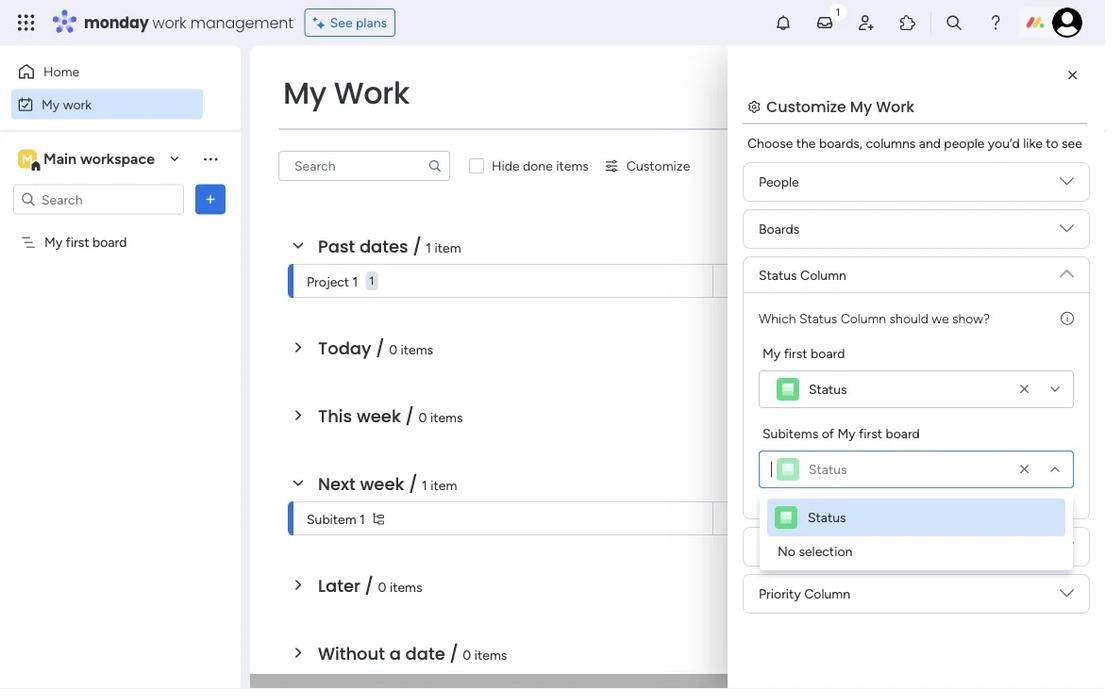 Task type: locate. For each thing, give the bounding box(es) containing it.
3 dapulse dropdown down arrow image from the top
[[1060, 540, 1074, 561]]

board inside my first board heading
[[811, 345, 845, 362]]

item inside past dates / 1 item
[[435, 240, 461, 256]]

this week / 0 items
[[318, 404, 463, 429]]

0 vertical spatial this month
[[1010, 276, 1071, 291]]

2 vertical spatial my first board
[[763, 345, 845, 362]]

first down "search in workspace" field
[[66, 235, 89, 251]]

customize for customize my work
[[766, 96, 846, 117]]

work down plans
[[334, 72, 410, 114]]

0 vertical spatial group
[[1039, 235, 1077, 251]]

of up the selection
[[848, 513, 861, 529]]

customize inside the customize button
[[627, 158, 690, 174]]

main workspace
[[43, 150, 155, 168]]

board down "search in workspace" field
[[93, 235, 127, 251]]

subitems down my first board heading
[[763, 426, 819, 442]]

1 inside 'button'
[[369, 274, 374, 288]]

item inside next week / 1 item
[[431, 478, 457, 494]]

my work
[[42, 96, 92, 112]]

0 right date
[[463, 648, 471, 664]]

week down today / 0 items
[[357, 404, 401, 429]]

board up my first board link
[[857, 235, 891, 251]]

items up next week / 1 item
[[430, 410, 463, 426]]

subitems for subitems of my first board "link"
[[789, 513, 845, 529]]

1 left v2 subitems open icon on the bottom
[[360, 512, 365, 528]]

item down this week / 0 items
[[431, 478, 457, 494]]

0 vertical spatial my first board
[[44, 235, 127, 251]]

dapulse dropdown down arrow image
[[1060, 222, 1074, 243], [1060, 260, 1074, 281], [1060, 540, 1074, 561], [1060, 587, 1074, 608]]

my first board inside group
[[763, 345, 845, 362]]

my first board down "search in workspace" field
[[44, 235, 127, 251]]

board up which status column should we show?
[[837, 275, 872, 291]]

main content
[[250, 45, 1105, 690]]

plans
[[356, 15, 387, 31]]

item right dates at the left of page
[[435, 240, 461, 256]]

work inside button
[[63, 96, 92, 112]]

group for next week /
[[1039, 472, 1077, 488]]

Search in workspace field
[[40, 189, 158, 210]]

of
[[822, 426, 834, 442], [848, 513, 861, 529]]

options image
[[201, 190, 220, 209]]

see
[[330, 15, 353, 31]]

this month
[[1010, 276, 1071, 291], [1010, 513, 1071, 529]]

see
[[1062, 135, 1083, 151]]

0 right today
[[389, 342, 397, 358]]

workspace options image
[[201, 149, 220, 168]]

0 horizontal spatial customize
[[627, 158, 690, 174]]

work up "columns"
[[876, 96, 915, 117]]

1 vertical spatial this
[[318, 404, 352, 429]]

you'd
[[988, 135, 1020, 151]]

dapulse dropdown down arrow image
[[1060, 175, 1074, 196]]

board up subitems of my first board "link"
[[857, 472, 891, 488]]

items inside this week / 0 items
[[430, 410, 463, 426]]

hide done items
[[492, 158, 589, 174]]

4 dapulse dropdown down arrow image from the top
[[1060, 587, 1074, 608]]

subitems of my first board link
[[786, 503, 961, 537]]

column right date at the right
[[790, 539, 836, 555]]

0 vertical spatial item
[[435, 240, 461, 256]]

column up which status column should we show?
[[800, 267, 847, 283]]

work
[[152, 12, 186, 33], [63, 96, 92, 112]]

board down which status column should we show?
[[811, 345, 845, 362]]

priority
[[759, 587, 801, 603]]

today
[[318, 336, 371, 361]]

without a date / 0 items
[[318, 642, 507, 666]]

group
[[1039, 235, 1077, 251], [1039, 472, 1077, 488]]

1 vertical spatial of
[[848, 513, 861, 529]]

2 this month from the top
[[1010, 513, 1071, 529]]

my up 'which'
[[789, 275, 807, 291]]

1 down dates at the left of page
[[369, 274, 374, 288]]

this
[[1010, 276, 1032, 291], [318, 404, 352, 429], [1010, 513, 1032, 529]]

status down subitems of my first board heading on the right of page
[[809, 462, 847, 478]]

board
[[857, 235, 891, 251], [857, 472, 891, 488]]

which
[[759, 311, 796, 327]]

2 group from the top
[[1039, 472, 1077, 488]]

my
[[283, 72, 326, 114], [850, 96, 872, 117], [42, 96, 60, 112], [44, 235, 62, 251], [789, 275, 807, 291], [763, 345, 781, 362], [838, 426, 856, 442], [864, 513, 882, 529]]

week up v2 subitems open icon on the bottom
[[360, 472, 404, 496]]

1 vertical spatial month
[[1035, 513, 1071, 529]]

None search field
[[278, 151, 450, 181]]

1 vertical spatial week
[[360, 472, 404, 496]]

work down 'home'
[[63, 96, 92, 112]]

subitems of my first board inside group
[[763, 426, 920, 442]]

my down 'home'
[[42, 96, 60, 112]]

board inside subitems of my first board heading
[[886, 426, 920, 442]]

items inside without a date / 0 items
[[475, 648, 507, 664]]

item for next week /
[[431, 478, 457, 494]]

people
[[944, 135, 985, 151]]

0 horizontal spatial of
[[822, 426, 834, 442]]

my down the subitems of my first board group
[[864, 513, 882, 529]]

my inside my first board list box
[[44, 235, 62, 251]]

m
[[22, 151, 33, 167]]

subitem 1
[[307, 512, 365, 528]]

my down 'which'
[[763, 345, 781, 362]]

first
[[66, 235, 89, 251], [810, 275, 834, 291], [784, 345, 808, 362], [859, 426, 883, 442], [885, 513, 909, 529]]

1 vertical spatial subitems
[[789, 513, 845, 529]]

0 horizontal spatial work
[[63, 96, 92, 112]]

my first board
[[44, 235, 127, 251], [789, 275, 872, 291], [763, 345, 845, 362]]

1 group from the top
[[1039, 235, 1077, 251]]

group for past dates /
[[1039, 235, 1077, 251]]

column
[[800, 267, 847, 283], [841, 311, 886, 327], [790, 539, 836, 555], [804, 587, 850, 603]]

of inside heading
[[822, 426, 834, 442]]

customize
[[766, 96, 846, 117], [627, 158, 690, 174]]

2 dapulse dropdown down arrow image from the top
[[1060, 260, 1074, 281]]

1 right dates at the left of page
[[426, 240, 431, 256]]

today / 0 items
[[318, 336, 433, 361]]

show?
[[952, 311, 990, 327]]

invite members image
[[857, 13, 876, 32]]

subitems of my first board for the subitems of my first board group
[[763, 426, 920, 442]]

0 vertical spatial board
[[857, 235, 891, 251]]

subitems of my first board down my first board heading
[[763, 426, 920, 442]]

0 vertical spatial month
[[1035, 276, 1071, 291]]

column down my first board link
[[841, 311, 886, 327]]

subitems inside "link"
[[789, 513, 845, 529]]

of inside "link"
[[848, 513, 861, 529]]

my first board group
[[759, 344, 1074, 409]]

0 vertical spatial subitems
[[763, 426, 819, 442]]

a
[[389, 642, 401, 666]]

my up subitems of my first board "link"
[[838, 426, 856, 442]]

subitems of my first board
[[763, 426, 920, 442], [789, 513, 947, 529]]

1 inside next week / 1 item
[[422, 478, 427, 494]]

1 vertical spatial my first board
[[789, 275, 872, 291]]

column for status column
[[800, 267, 847, 283]]

should
[[890, 311, 929, 327]]

subitems of my first board heading
[[763, 424, 920, 444]]

main
[[43, 150, 77, 168]]

0 inside today / 0 items
[[389, 342, 397, 358]]

board down the subitems of my first board group
[[912, 513, 947, 529]]

monday
[[84, 12, 149, 33]]

0 right later
[[378, 580, 387, 596]]

subitems up no selection
[[789, 513, 845, 529]]

0
[[389, 342, 397, 358], [419, 410, 427, 426], [378, 580, 387, 596], [463, 648, 471, 664]]

board
[[93, 235, 127, 251], [837, 275, 872, 291], [811, 345, 845, 362], [886, 426, 920, 442], [912, 513, 947, 529]]

0 vertical spatial week
[[357, 404, 401, 429]]

status inside the subitems of my first board group
[[809, 462, 847, 478]]

board down my first board group
[[886, 426, 920, 442]]

items right later
[[390, 580, 422, 596]]

1 vertical spatial group
[[1039, 472, 1077, 488]]

1 vertical spatial board
[[857, 472, 891, 488]]

2 board from the top
[[857, 472, 891, 488]]

0 vertical spatial this
[[1010, 276, 1032, 291]]

1
[[426, 240, 431, 256], [353, 274, 358, 290], [369, 274, 374, 288], [422, 478, 427, 494], [360, 512, 365, 528]]

1 horizontal spatial work
[[152, 12, 186, 33]]

1 horizontal spatial customize
[[766, 96, 846, 117]]

/ right date
[[450, 642, 458, 666]]

my first board up which status column should we show?
[[789, 275, 872, 291]]

0 vertical spatial of
[[822, 426, 834, 442]]

customize for customize
[[627, 158, 690, 174]]

first down 'which'
[[784, 345, 808, 362]]

0 vertical spatial customize
[[766, 96, 846, 117]]

dapulse dropdown down arrow image for status column
[[1060, 260, 1074, 281]]

board for past dates /
[[857, 235, 891, 251]]

boards,
[[819, 135, 863, 151]]

subitems inside heading
[[763, 426, 819, 442]]

items up this week / 0 items
[[401, 342, 433, 358]]

date
[[759, 539, 787, 555]]

/ up next week / 1 item
[[405, 404, 414, 429]]

subitems of my first board up the selection
[[789, 513, 947, 529]]

0 up next week / 1 item
[[419, 410, 427, 426]]

1 horizontal spatial of
[[848, 513, 861, 529]]

work right monday
[[152, 12, 186, 33]]

item
[[435, 240, 461, 256], [431, 478, 457, 494]]

items
[[556, 158, 589, 174], [401, 342, 433, 358], [430, 410, 463, 426], [390, 580, 422, 596], [475, 648, 507, 664]]

/
[[413, 235, 422, 259], [376, 336, 385, 361], [405, 404, 414, 429], [409, 472, 418, 496], [365, 574, 374, 598], [450, 642, 458, 666]]

1 horizontal spatial work
[[876, 96, 915, 117]]

see plans button
[[305, 8, 396, 37]]

1 vertical spatial subitems of my first board
[[789, 513, 947, 529]]

status
[[759, 267, 797, 283], [799, 311, 837, 327], [809, 382, 847, 398], [809, 462, 847, 478], [808, 510, 846, 526]]

first inside heading
[[784, 345, 808, 362]]

items right date
[[475, 648, 507, 664]]

my first board down 'which'
[[763, 345, 845, 362]]

0 inside later / 0 items
[[378, 580, 387, 596]]

monday work management
[[84, 12, 293, 33]]

1 vertical spatial item
[[431, 478, 457, 494]]

customize my work
[[766, 96, 915, 117]]

1 dapulse dropdown down arrow image from the top
[[1060, 222, 1074, 243]]

of down my first board heading
[[822, 426, 834, 442]]

columns
[[866, 135, 916, 151]]

status down my first board heading
[[809, 382, 847, 398]]

1 down this week / 0 items
[[422, 478, 427, 494]]

search image
[[428, 159, 443, 174]]

search everything image
[[945, 13, 964, 32]]

work
[[334, 72, 410, 114], [876, 96, 915, 117]]

my down "search in workspace" field
[[44, 235, 62, 251]]

v2 info image
[[1061, 309, 1074, 328]]

and
[[919, 135, 941, 151]]

v2 subitems open image
[[373, 513, 384, 525]]

option
[[0, 226, 241, 229]]

customize button
[[596, 151, 698, 181]]

month
[[1035, 276, 1071, 291], [1035, 513, 1071, 529]]

items inside today / 0 items
[[401, 342, 433, 358]]

we
[[932, 311, 949, 327]]

1 vertical spatial this month
[[1010, 513, 1071, 529]]

status up 'which'
[[759, 267, 797, 283]]

no selection
[[778, 544, 853, 560]]

first down my first board group
[[859, 426, 883, 442]]

subitems of my first board inside "link"
[[789, 513, 947, 529]]

0 vertical spatial subitems of my first board
[[763, 426, 920, 442]]

week
[[357, 404, 401, 429], [360, 472, 404, 496]]

1 left the 1 'button'
[[353, 274, 358, 290]]

board inside my first board list box
[[93, 235, 127, 251]]

workspace selection element
[[18, 148, 158, 172]]

first down the subitems of my first board group
[[885, 513, 909, 529]]

0 vertical spatial work
[[152, 12, 186, 33]]

work for my
[[63, 96, 92, 112]]

my inside the my work button
[[42, 96, 60, 112]]

subitems
[[763, 426, 819, 442], [789, 513, 845, 529]]

past
[[318, 235, 355, 259]]

1 vertical spatial work
[[63, 96, 92, 112]]

status inside my first board group
[[809, 382, 847, 398]]

column down the selection
[[804, 587, 850, 603]]

1 board from the top
[[857, 235, 891, 251]]

1 vertical spatial customize
[[627, 158, 690, 174]]

0 inside without a date / 0 items
[[463, 648, 471, 664]]



Task type: vqa. For each thing, say whether or not it's contained in the screenshot.
W11 at the top right
no



Task type: describe. For each thing, give the bounding box(es) containing it.
my first board link
[[786, 265, 961, 299]]

next
[[318, 472, 356, 496]]

my down see plans button
[[283, 72, 326, 114]]

first inside list box
[[66, 235, 89, 251]]

hide
[[492, 158, 520, 174]]

dapulse dropdown down arrow image for boards
[[1060, 222, 1074, 243]]

later
[[318, 574, 360, 598]]

subitems of my first board group
[[759, 424, 1074, 489]]

my inside subitems of my first board heading
[[838, 426, 856, 442]]

project
[[307, 274, 349, 290]]

board for next week /
[[857, 472, 891, 488]]

1 month from the top
[[1035, 276, 1071, 291]]

see plans
[[330, 15, 387, 31]]

home button
[[11, 57, 203, 87]]

to
[[1046, 135, 1059, 151]]

my inside my first board link
[[789, 275, 807, 291]]

item for past dates /
[[435, 240, 461, 256]]

1 this month from the top
[[1010, 276, 1071, 291]]

past dates / 1 item
[[318, 235, 461, 259]]

dapulse dropdown down arrow image for date column
[[1060, 540, 1074, 561]]

of for subitems of my first board "link"
[[848, 513, 861, 529]]

my work
[[283, 72, 410, 114]]

week for next
[[360, 472, 404, 496]]

2 month from the top
[[1035, 513, 1071, 529]]

column for priority column
[[804, 587, 850, 603]]

inbox image
[[816, 13, 834, 32]]

date
[[405, 642, 445, 666]]

of for the subitems of my first board group
[[822, 426, 834, 442]]

done
[[523, 158, 553, 174]]

my first board list box
[[0, 223, 241, 513]]

status column
[[759, 267, 847, 283]]

my up boards,
[[850, 96, 872, 117]]

status up my first board heading
[[799, 311, 837, 327]]

first inside heading
[[859, 426, 883, 442]]

main content containing past dates /
[[250, 45, 1105, 690]]

first up which status column should we show?
[[810, 275, 834, 291]]

/ right today
[[376, 336, 385, 361]]

first inside "link"
[[885, 513, 909, 529]]

like
[[1023, 135, 1043, 151]]

dates
[[360, 235, 408, 259]]

selection
[[799, 544, 853, 560]]

0 inside this week / 0 items
[[419, 410, 427, 426]]

select product image
[[17, 13, 36, 32]]

status up the selection
[[808, 510, 846, 526]]

choose
[[748, 135, 793, 151]]

my inside my first board heading
[[763, 345, 781, 362]]

john smith image
[[1052, 8, 1083, 38]]

work for monday
[[152, 12, 186, 33]]

Filter dashboard by text search field
[[278, 151, 450, 181]]

management
[[190, 12, 293, 33]]

no
[[778, 544, 796, 560]]

1 inside past dates / 1 item
[[426, 240, 431, 256]]

none search field inside main content
[[278, 151, 450, 181]]

work inside main content
[[876, 96, 915, 117]]

0 horizontal spatial work
[[334, 72, 410, 114]]

my first board for my first board link
[[789, 275, 872, 291]]

my work button
[[11, 89, 203, 119]]

my first board heading
[[763, 344, 845, 363]]

people
[[759, 174, 799, 190]]

1 button
[[366, 264, 378, 298]]

/ right dates at the left of page
[[413, 235, 422, 259]]

2 vertical spatial this
[[1010, 513, 1032, 529]]

project 1
[[307, 274, 358, 290]]

items inside later / 0 items
[[390, 580, 422, 596]]

workspace
[[80, 150, 155, 168]]

later / 0 items
[[318, 574, 422, 598]]

subitems for the subitems of my first board group
[[763, 426, 819, 442]]

/ right later
[[365, 574, 374, 598]]

column for date column
[[790, 539, 836, 555]]

home
[[43, 64, 79, 80]]

the
[[796, 135, 816, 151]]

dapulse dropdown down arrow image for priority column
[[1060, 587, 1074, 608]]

boards
[[759, 221, 800, 237]]

choose the boards, columns and people you'd like to see
[[748, 135, 1083, 151]]

subitems of my first board for subitems of my first board "link"
[[789, 513, 947, 529]]

notifications image
[[774, 13, 793, 32]]

/ down this week / 0 items
[[409, 472, 418, 496]]

items right done
[[556, 158, 589, 174]]

board inside subitems of my first board "link"
[[912, 513, 947, 529]]

board inside my first board link
[[837, 275, 872, 291]]

date column
[[759, 539, 836, 555]]

without
[[318, 642, 385, 666]]

which status column should we show?
[[759, 311, 990, 327]]

subitem
[[307, 512, 356, 528]]

my first board inside list box
[[44, 235, 127, 251]]

priority column
[[759, 587, 850, 603]]

my inside subitems of my first board "link"
[[864, 513, 882, 529]]

week for this
[[357, 404, 401, 429]]

apps image
[[899, 13, 917, 32]]

1 image
[[830, 1, 847, 22]]

help image
[[986, 13, 1005, 32]]

workspace image
[[18, 149, 37, 169]]

next week / 1 item
[[318, 472, 457, 496]]

my first board for my first board group
[[763, 345, 845, 362]]



